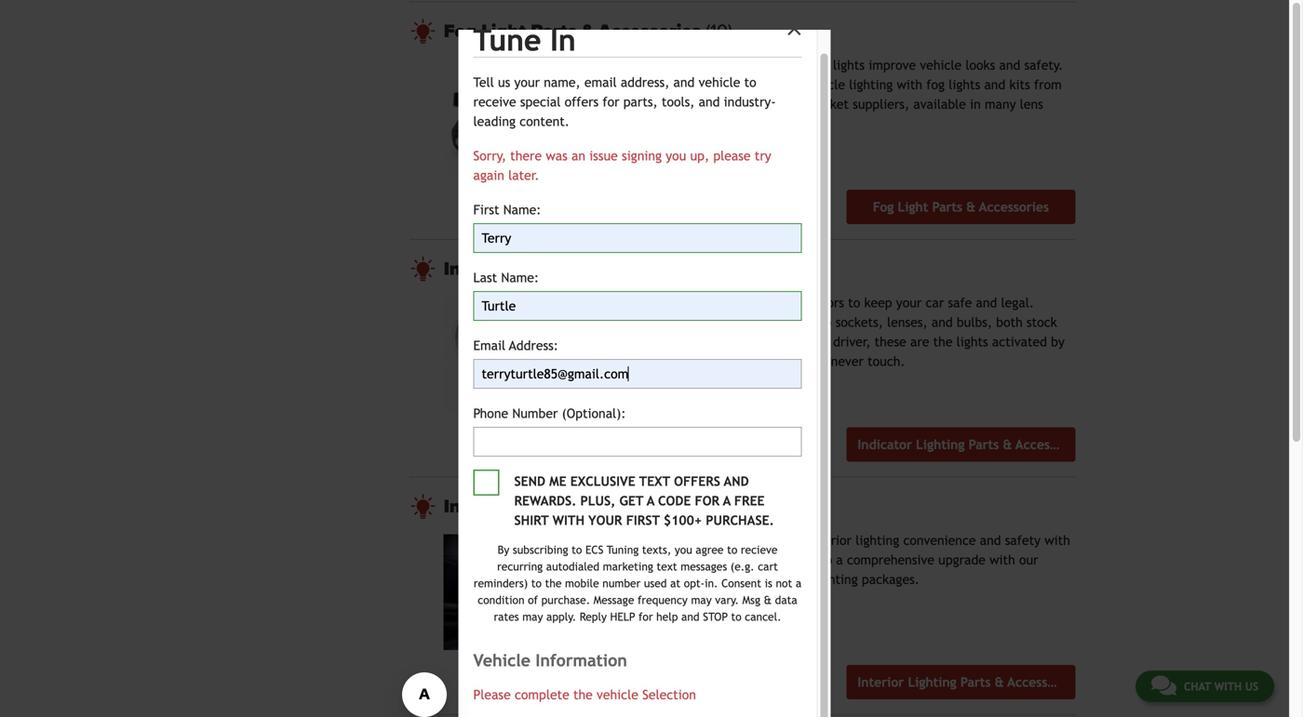 Task type: locate. For each thing, give the bounding box(es) containing it.
1 vertical spatial text
[[657, 560, 677, 573]]

us
[[1245, 680, 1259, 694]]

1 vertical spatial the
[[573, 688, 593, 703]]

last
[[473, 270, 497, 285]]

0 vertical spatial offers
[[565, 94, 599, 109]]

name: right last
[[501, 270, 539, 285]]

name:
[[503, 202, 541, 217], [501, 270, 539, 285]]

for up $100+
[[695, 494, 720, 509]]

name,
[[544, 75, 581, 90]]

2 vertical spatial parts
[[590, 496, 636, 518]]

us
[[498, 75, 510, 90]]

0 vertical spatial your
[[514, 75, 540, 90]]

vehicle
[[473, 651, 531, 671]]

rewards.
[[514, 494, 577, 509]]

your
[[514, 75, 540, 90], [588, 513, 622, 528]]

please
[[713, 148, 751, 163]]

fog light parts & accessories thumbnail image image
[[444, 59, 598, 175]]

0 horizontal spatial vehicle
[[597, 688, 638, 703]]

1 vertical spatial your
[[588, 513, 622, 528]]

for inside by subscribing to ecs tuning texts, you agree to recieve recurring autodialed marketing text messages (e.g. cart reminders) to the mobile number used at opt-in. consent is not a condition of purchase. message frequency may vary. msg & data rates may apply. reply help for help and stop to cancel.
[[639, 611, 653, 624]]

signing
[[622, 148, 662, 163]]

the
[[545, 577, 562, 590], [573, 688, 593, 703]]

and up free
[[724, 474, 749, 489]]

content.
[[520, 114, 570, 129]]

indicator lighting parts & accessories
[[444, 258, 779, 280]]

1 vertical spatial name:
[[501, 270, 539, 285]]

plus,
[[580, 494, 616, 509]]

a
[[647, 494, 655, 509], [723, 494, 731, 509], [796, 577, 802, 590]]

parts
[[531, 20, 577, 42], [604, 258, 650, 280], [590, 496, 636, 518]]

a right not
[[796, 577, 802, 590]]

1 horizontal spatial vehicle
[[699, 75, 740, 90]]

0 horizontal spatial with
[[553, 513, 585, 528]]

0 vertical spatial vehicle
[[699, 75, 740, 90]]

None text field
[[473, 223, 802, 253]]

1 horizontal spatial purchase.
[[706, 513, 774, 528]]

tune in
[[473, 23, 576, 57]]

&
[[581, 20, 594, 42], [654, 258, 667, 280], [641, 496, 653, 518], [764, 594, 772, 607]]

data
[[775, 594, 798, 607]]

you inside by subscribing to ecs tuning texts, you agree to recieve recurring autodialed marketing text messages (e.g. cart reminders) to the mobile number used at opt-in. consent is not a condition of purchase. message frequency may vary. msg & data rates may apply. reply help for help and stop to cancel.
[[675, 544, 692, 557]]

& for fog light parts & accessories
[[581, 20, 594, 42]]

0 vertical spatial you
[[666, 148, 686, 163]]

lighting for indicator
[[527, 258, 599, 280]]

0 horizontal spatial may
[[522, 611, 543, 624]]

1 horizontal spatial your
[[588, 513, 622, 528]]

you inside the sorry, there was an issue signing you up, please try again later.
[[666, 148, 686, 163]]

0 vertical spatial purchase.
[[706, 513, 774, 528]]

indicator lighting parts & accessories link
[[444, 258, 1076, 280]]

none telephone field inside tune in document
[[473, 427, 802, 457]]

marketing
[[603, 560, 653, 573]]

1 horizontal spatial offers
[[674, 474, 720, 489]]

with
[[553, 513, 585, 528], [1214, 680, 1242, 694]]

industry-
[[724, 94, 776, 109]]

fog
[[444, 20, 477, 42]]

text up at
[[657, 560, 677, 573]]

vary.
[[715, 594, 739, 607]]

purchase. down free
[[706, 513, 774, 528]]

vehicle inside the tell us your name, email address, and vehicle to receive special offers for parts, tools, and industry- leading content.
[[699, 75, 740, 90]]

for down email
[[603, 94, 620, 109]]

purchase. up apply.
[[541, 594, 590, 607]]

a left free
[[723, 494, 731, 509]]

offers up code
[[674, 474, 720, 489]]

0 vertical spatial name:
[[503, 202, 541, 217]]

1 horizontal spatial for
[[639, 611, 653, 624]]

leading
[[473, 114, 516, 129]]

rates
[[494, 611, 519, 624]]

1 horizontal spatial the
[[573, 688, 593, 703]]

2 vertical spatial accessories
[[658, 496, 761, 518]]

1 vertical spatial offers
[[674, 474, 720, 489]]

offers
[[565, 94, 599, 109], [674, 474, 720, 489]]

tune in document
[[458, 16, 831, 718]]

the down autodialed
[[545, 577, 562, 590]]

and inside send me exclusive text offers and rewards. plus, get a code for a free shirt with your first $100+ purchase.
[[724, 474, 749, 489]]

selection
[[642, 688, 696, 703]]

0 vertical spatial the
[[545, 577, 562, 590]]

0 horizontal spatial purchase.
[[541, 594, 590, 607]]

messages
[[681, 560, 727, 573]]

receive
[[473, 94, 516, 109]]

1 vertical spatial purchase.
[[541, 594, 590, 607]]

you left up,
[[666, 148, 686, 163]]

1 vertical spatial with
[[1214, 680, 1242, 694]]

chat with us
[[1184, 680, 1259, 694]]

lighting down me
[[513, 496, 586, 518]]

for left help
[[639, 611, 653, 624]]

$100+
[[664, 513, 702, 528]]

code
[[658, 494, 691, 509]]

sorry,
[[473, 148, 506, 163]]

1 vertical spatial accessories
[[671, 258, 774, 280]]

email
[[584, 75, 617, 90]]

0 vertical spatial text
[[639, 474, 670, 489]]

to up (e.g.
[[727, 544, 738, 557]]

1 vertical spatial vehicle
[[597, 688, 638, 703]]

text up code
[[639, 474, 670, 489]]

none text field inside tune in document
[[473, 223, 802, 253]]

lighting right last
[[527, 258, 599, 280]]

a right get
[[647, 494, 655, 509]]

with left us
[[1214, 680, 1242, 694]]

and
[[674, 75, 695, 90], [699, 94, 720, 109], [724, 474, 749, 489], [681, 611, 700, 624]]

recurring
[[497, 560, 543, 573]]

tune
[[473, 23, 541, 57]]

(e.g.
[[731, 560, 755, 573]]

1 vertical spatial parts
[[604, 258, 650, 280]]

frequency
[[638, 594, 688, 607]]

to
[[744, 75, 757, 90], [572, 544, 582, 557], [727, 544, 738, 557], [531, 577, 542, 590], [731, 611, 742, 624]]

may down of
[[522, 611, 543, 624]]

sorry, there was an issue signing you up, please try again later.
[[473, 148, 771, 183]]

your down plus,
[[588, 513, 622, 528]]

light
[[481, 20, 526, 42]]

and right help
[[681, 611, 700, 624]]

offers down email
[[565, 94, 599, 109]]

offers inside the tell us your name, email address, and vehicle to receive special offers for parts, tools, and industry- leading content.
[[565, 94, 599, 109]]

number
[[603, 577, 641, 590]]

None text field
[[473, 291, 802, 321]]

0 vertical spatial with
[[553, 513, 585, 528]]

complete
[[515, 688, 569, 703]]

interior
[[444, 496, 509, 518]]

to inside the tell us your name, email address, and vehicle to receive special offers for parts, tools, and industry- leading content.
[[744, 75, 757, 90]]

0 vertical spatial lighting
[[527, 258, 599, 280]]

1 vertical spatial you
[[675, 544, 692, 557]]

none text field inside tune in document
[[473, 291, 802, 321]]

you for agree
[[675, 544, 692, 557]]

and inside by subscribing to ecs tuning texts, you agree to recieve recurring autodialed marketing text messages (e.g. cart reminders) to the mobile number used at opt-in. consent is not a condition of purchase. message frequency may vary. msg & data rates may apply. reply help for help and stop to cancel.
[[681, 611, 700, 624]]

0 horizontal spatial for
[[603, 94, 620, 109]]

1 vertical spatial for
[[695, 494, 720, 509]]

interior lighting parts & accessories
[[444, 496, 765, 518]]

2 horizontal spatial a
[[796, 577, 802, 590]]

reminders)
[[474, 577, 528, 590]]

0 vertical spatial parts
[[531, 20, 577, 42]]

for
[[603, 94, 620, 109], [695, 494, 720, 509], [639, 611, 653, 624]]

2 vertical spatial for
[[639, 611, 653, 624]]

indicator lighting parts & accessories thumbnail image image
[[444, 297, 598, 413]]

your inside the tell us your name, email address, and vehicle to receive special offers for parts, tools, and industry- leading content.
[[514, 75, 540, 90]]

0 vertical spatial for
[[603, 94, 620, 109]]

to up industry- at the right
[[744, 75, 757, 90]]

vehicle down information on the left bottom of page
[[597, 688, 638, 703]]

ecs
[[586, 544, 604, 557]]

for inside send me exclusive text offers and rewards. plus, get a code for a free shirt with your first $100+ purchase.
[[695, 494, 720, 509]]

parts for fog
[[531, 20, 577, 42]]

text inside by subscribing to ecs tuning texts, you agree to recieve recurring autodialed marketing text messages (e.g. cart reminders) to the mobile number used at opt-in. consent is not a condition of purchase. message frequency may vary. msg & data rates may apply. reply help for help and stop to cancel.
[[657, 560, 677, 573]]

help
[[610, 611, 635, 624]]

with down rewards.
[[553, 513, 585, 528]]

your right us
[[514, 75, 540, 90]]

1 vertical spatial lighting
[[513, 496, 586, 518]]

subscribing
[[513, 544, 568, 557]]

parts for interior
[[590, 496, 636, 518]]

0 horizontal spatial offers
[[565, 94, 599, 109]]

vehicle
[[699, 75, 740, 90], [597, 688, 638, 703]]

parts for indicator
[[604, 258, 650, 280]]

message
[[594, 594, 634, 607]]

interior lighting parts & accessories thumbnail image image
[[444, 535, 598, 651]]

name: down later.
[[503, 202, 541, 217]]

please complete the vehicle selection
[[473, 688, 696, 703]]

0 horizontal spatial the
[[545, 577, 562, 590]]

me
[[549, 474, 567, 489]]

chat with us link
[[1136, 671, 1274, 703]]

may
[[691, 594, 712, 607], [522, 611, 543, 624]]

first
[[473, 202, 499, 217]]

2 horizontal spatial for
[[695, 494, 720, 509]]

the inside by subscribing to ecs tuning texts, you agree to recieve recurring autodialed marketing text messages (e.g. cart reminders) to the mobile number used at opt-in. consent is not a condition of purchase. message frequency may vary. msg & data rates may apply. reply help for help and stop to cancel.
[[545, 577, 562, 590]]

None email field
[[473, 359, 802, 389]]

and up tools,
[[674, 75, 695, 90]]

the down information on the left bottom of page
[[573, 688, 593, 703]]

recieve
[[741, 544, 778, 557]]

0 horizontal spatial your
[[514, 75, 540, 90]]

vehicle up industry- at the right
[[699, 75, 740, 90]]

None telephone field
[[473, 427, 802, 457]]

lighting
[[527, 258, 599, 280], [513, 496, 586, 518]]

cancel.
[[745, 611, 781, 624]]

0 vertical spatial may
[[691, 594, 712, 607]]

0 vertical spatial accessories
[[598, 20, 701, 42]]

accessories for indicator lighting parts & accessories
[[671, 258, 774, 280]]

may down opt-
[[691, 594, 712, 607]]

you left "agree"
[[675, 544, 692, 557]]

first name:
[[473, 202, 541, 217]]



Task type: describe. For each thing, give the bounding box(es) containing it.
later.
[[508, 168, 539, 183]]

fog light parts & accessories link
[[444, 20, 1076, 42]]

fog light parts & accessories
[[444, 20, 706, 42]]

accessories for interior lighting parts & accessories
[[658, 496, 761, 518]]

address:
[[509, 338, 558, 353]]

0 horizontal spatial a
[[647, 494, 655, 509]]

& for indicator lighting parts & accessories
[[654, 258, 667, 280]]

1 horizontal spatial may
[[691, 594, 712, 607]]

(optional):
[[562, 406, 626, 421]]

offers inside send me exclusive text offers and rewards. plus, get a code for a free shirt with your first $100+ purchase.
[[674, 474, 720, 489]]

is
[[765, 577, 773, 590]]

1 horizontal spatial with
[[1214, 680, 1242, 694]]

with inside send me exclusive text offers and rewards. plus, get a code for a free shirt with your first $100+ purchase.
[[553, 513, 585, 528]]

first
[[626, 513, 660, 528]]

vehicle information
[[473, 651, 627, 671]]

in.
[[705, 577, 718, 590]]

apply.
[[546, 611, 576, 624]]

you for up,
[[666, 148, 686, 163]]

consent
[[721, 577, 761, 590]]

& inside by subscribing to ecs tuning texts, you agree to recieve recurring autodialed marketing text messages (e.g. cart reminders) to the mobile number used at opt-in. consent is not a condition of purchase. message frequency may vary. msg & data rates may apply. reply help for help and stop to cancel.
[[764, 594, 772, 607]]

last name:
[[473, 270, 539, 285]]

free
[[734, 494, 765, 509]]

at
[[670, 577, 681, 590]]

reply
[[580, 611, 607, 624]]

number
[[512, 406, 558, 421]]

special
[[520, 94, 561, 109]]

purchase. inside by subscribing to ecs tuning texts, you agree to recieve recurring autodialed marketing text messages (e.g. cart reminders) to the mobile number used at opt-in. consent is not a condition of purchase. message frequency may vary. msg & data rates may apply. reply help for help and stop to cancel.
[[541, 594, 590, 607]]

phone
[[473, 406, 508, 421]]

by
[[498, 544, 509, 557]]

parts,
[[623, 94, 658, 109]]

stop
[[703, 611, 728, 624]]

address,
[[621, 75, 670, 90]]

not
[[776, 577, 792, 590]]

send me exclusive text offers and rewards. plus, get a code for a free shirt with your first $100+ purchase.
[[514, 474, 774, 528]]

purchase. inside send me exclusive text offers and rewards. plus, get a code for a free shirt with your first $100+ purchase.
[[706, 513, 774, 528]]

chat
[[1184, 680, 1211, 694]]

to up of
[[531, 577, 542, 590]]

of
[[528, 594, 538, 607]]

information
[[536, 651, 627, 671]]

for inside the tell us your name, email address, and vehicle to receive special offers for parts, tools, and industry- leading content.
[[603, 94, 620, 109]]

interior lighting parts & accessories link
[[444, 496, 1076, 518]]

name: for last name:
[[501, 270, 539, 285]]

try
[[755, 148, 771, 163]]

get
[[620, 494, 644, 509]]

again
[[473, 168, 504, 183]]

up,
[[690, 148, 709, 163]]

tune in dialog
[[0, 0, 1303, 718]]

by subscribing to ecs tuning texts, you agree to recieve recurring autodialed marketing text messages (e.g. cart reminders) to the mobile number used at opt-in. consent is not a condition of purchase. message frequency may vary. msg & data rates may apply. reply help for help and stop to cancel.
[[474, 544, 802, 624]]

phone number (optional):
[[473, 406, 626, 421]]

tell us your name, email address, and vehicle to receive special offers for parts, tools, and industry- leading content.
[[473, 75, 776, 129]]

exclusive
[[570, 474, 635, 489]]

1 horizontal spatial a
[[723, 494, 731, 509]]

Send me exclusive text offers and rewards. Plus, get a code for a free shirt with your first $100+ purchase. checkbox
[[473, 470, 499, 496]]

indicator
[[444, 258, 522, 280]]

shirt
[[514, 513, 549, 528]]

msg
[[742, 594, 761, 607]]

to up autodialed
[[572, 544, 582, 557]]

email
[[473, 338, 506, 353]]

tools,
[[662, 94, 695, 109]]

help
[[656, 611, 678, 624]]

accessories for fog light parts & accessories
[[598, 20, 701, 42]]

cart
[[758, 560, 778, 573]]

tuning
[[607, 544, 639, 557]]

was
[[546, 148, 568, 163]]

lighting for interior
[[513, 496, 586, 518]]

1 vertical spatial may
[[522, 611, 543, 624]]

agree
[[696, 544, 724, 557]]

a inside by subscribing to ecs tuning texts, you agree to recieve recurring autodialed marketing text messages (e.g. cart reminders) to the mobile number used at opt-in. consent is not a condition of purchase. message frequency may vary. msg & data rates may apply. reply help for help and stop to cancel.
[[796, 577, 802, 590]]

please
[[473, 688, 511, 703]]

texts,
[[642, 544, 671, 557]]

an
[[572, 148, 586, 163]]

text inside send me exclusive text offers and rewards. plus, get a code for a free shirt with your first $100+ purchase.
[[639, 474, 670, 489]]

there
[[510, 148, 542, 163]]

in
[[550, 23, 576, 57]]

issue
[[589, 148, 618, 163]]

condition
[[478, 594, 525, 607]]

none email field inside tune in document
[[473, 359, 802, 389]]

your inside send me exclusive text offers and rewards. plus, get a code for a free shirt with your first $100+ purchase.
[[588, 513, 622, 528]]

and right tools,
[[699, 94, 720, 109]]

& for interior lighting parts & accessories
[[641, 496, 653, 518]]

send
[[514, 474, 545, 489]]

name: for first name:
[[503, 202, 541, 217]]

opt-
[[684, 577, 705, 590]]

used
[[644, 577, 667, 590]]

tell
[[473, 75, 494, 90]]

email address:
[[473, 338, 558, 353]]

to down "vary."
[[731, 611, 742, 624]]

autodialed
[[546, 560, 600, 573]]



Task type: vqa. For each thing, say whether or not it's contained in the screenshot.
returns and warranty policy
no



